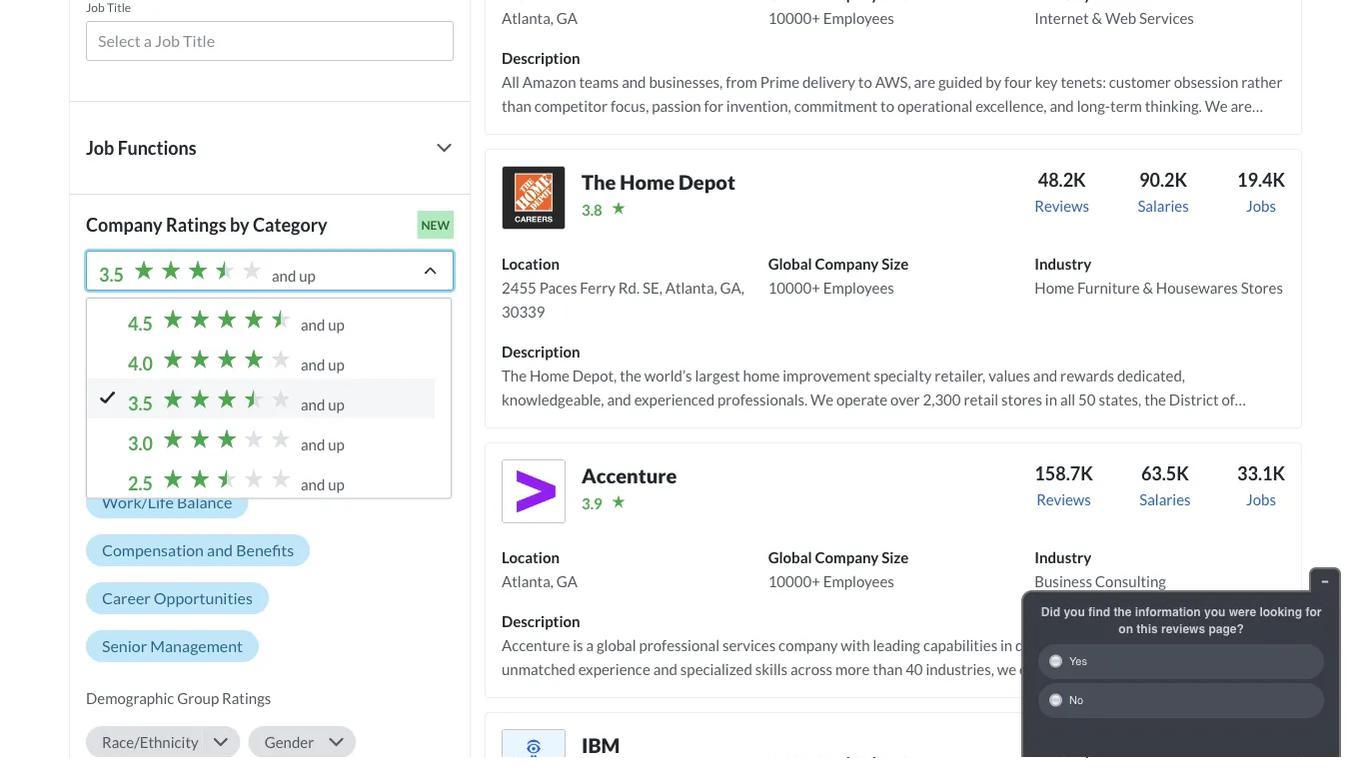 Task type: vqa. For each thing, say whether or not it's contained in the screenshot.
the Category
yes



Task type: describe. For each thing, give the bounding box(es) containing it.
5.3k link
[[1248, 730, 1286, 759]]

and up inside '3.5' option
[[301, 396, 345, 414]]

jobs for the home depot
[[1247, 197, 1277, 215]]

& for diversity & inclusion
[[327, 445, 338, 464]]

teams
[[579, 73, 619, 91]]

0 vertical spatial 3.5
[[99, 264, 124, 286]]

90.2k salaries
[[1138, 169, 1189, 215]]

workplace factor ratings
[[86, 402, 256, 420]]

10000+ for the home depot
[[768, 279, 821, 297]]

culture
[[102, 445, 156, 464]]

were
[[1229, 605, 1257, 619]]

the
[[582, 170, 616, 194]]

1 you from the left
[[1064, 605, 1085, 619]]

ratings for factor
[[207, 402, 256, 420]]

1 10000+ from the top
[[768, 9, 821, 27]]

company ratings by category
[[86, 214, 328, 236]]

transform
[[1134, 121, 1200, 139]]

guided
[[939, 73, 983, 91]]

web
[[1106, 9, 1137, 27]]

overall rating button
[[86, 343, 218, 375]]

stores
[[1241, 279, 1284, 297]]

home for depot
[[620, 170, 675, 194]]

33.1k jobs
[[1238, 463, 1286, 509]]

tenets:
[[1061, 73, 1107, 91]]

description all amazon teams and businesses, from prime delivery to aws, are guided by four key tenets: customer obsession rather than competitor focus, passion for invention, commitment to operational excellence, and long-term thinking.    we are driven by the excitement of building technologies, inventing products, and providing services that transform the way our customers live their lives and run their businesses.
[[502, 49, 1283, 163]]

job functions button
[[86, 134, 454, 162]]

senior
[[102, 637, 147, 656]]

salaries for accenture
[[1140, 491, 1191, 509]]

the home depot
[[582, 170, 736, 194]]

no
[[1070, 695, 1084, 707]]

location for accenture
[[502, 549, 560, 567]]

culture & values
[[102, 445, 219, 464]]

1 vertical spatial to
[[881, 97, 895, 115]]

reviews
[[1162, 622, 1206, 636]]

senior management button
[[86, 631, 259, 663]]

109.4k
[[1035, 733, 1093, 755]]

culture & values button
[[86, 439, 235, 471]]

10000+ for accenture
[[768, 573, 821, 591]]

reviews for accenture
[[1037, 491, 1092, 509]]

diversity
[[259, 445, 324, 464]]

atlanta, inside location 2455 paces ferry rd. se, atlanta, ga, 30339
[[666, 279, 717, 297]]

new
[[421, 217, 450, 232]]

19.4k
[[1238, 169, 1286, 191]]

race/ethnicity
[[102, 734, 199, 752]]

(select only 1)
[[86, 306, 178, 324]]

lives
[[634, 145, 663, 163]]

did you find the information you were looking for on this reviews page?
[[1041, 605, 1322, 636]]

invention,
[[727, 97, 792, 115]]

ibm
[[582, 734, 620, 758]]

the inside did you find the information you were looking for on this reviews page?
[[1114, 605, 1132, 619]]

career opportunities button
[[86, 583, 269, 615]]

services
[[1140, 9, 1195, 27]]

focus,
[[611, 97, 649, 115]]

this
[[1137, 622, 1158, 636]]

2 you from the left
[[1205, 605, 1226, 619]]

gender
[[265, 734, 314, 752]]

term
[[1111, 97, 1143, 115]]

48.2k reviews
[[1035, 169, 1090, 215]]

than
[[502, 97, 532, 115]]

four
[[1005, 73, 1033, 91]]

0 vertical spatial are
[[914, 73, 936, 91]]

the home depot image
[[502, 166, 566, 230]]

only
[[133, 306, 162, 324]]

diversity & inclusion button
[[243, 439, 420, 471]]

and inside button
[[207, 541, 233, 560]]

3.8
[[582, 201, 603, 219]]

description inside description all amazon teams and businesses, from prime delivery to aws, are guided by four key tenets: customer obsession rather than competitor focus, passion for invention, commitment to operational excellence, and long-term thinking.    we are driven by the excitement of building technologies, inventing products, and providing services that transform the way our customers live their lives and run their businesses.
[[502, 49, 580, 67]]

demographic
[[86, 690, 174, 708]]

ga,
[[720, 279, 745, 297]]

global for the home depot
[[768, 255, 812, 273]]

size for the home depot
[[882, 255, 909, 273]]

0 vertical spatial company
[[86, 214, 163, 236]]

1 ga from the top
[[557, 9, 578, 27]]

33.1k
[[1238, 463, 1286, 485]]

1 horizontal spatial by
[[547, 121, 563, 139]]

global company size 10000+ employees for accenture
[[768, 549, 909, 591]]

10000+ employees
[[768, 9, 895, 27]]

amazon
[[523, 73, 576, 91]]

prime
[[761, 73, 800, 91]]

driven
[[502, 121, 544, 139]]

up inside '3.5' option
[[328, 396, 345, 414]]

description for the home depot
[[502, 343, 580, 361]]

list box containing 3.5
[[86, 251, 454, 499]]

3.5 inside option
[[128, 393, 153, 415]]

excellence,
[[976, 97, 1047, 115]]

compensation and benefits button
[[86, 535, 310, 567]]

63.5k
[[1142, 463, 1190, 485]]

ga inside the location atlanta, ga
[[557, 573, 578, 591]]

work/life balance
[[102, 493, 232, 512]]

se,
[[643, 279, 663, 297]]

company for accenture
[[815, 549, 879, 567]]

158.7k
[[1035, 463, 1093, 485]]

management
[[150, 637, 243, 656]]

63.5k salaries
[[1140, 463, 1191, 509]]

we
[[1205, 97, 1228, 115]]

2 their from the left
[[719, 145, 751, 163]]

paces
[[540, 279, 577, 297]]

on
[[1119, 622, 1134, 636]]

competitor
[[535, 97, 608, 115]]

accenture
[[582, 464, 677, 488]]

location atlanta, ga
[[502, 549, 578, 591]]

description for accenture
[[502, 613, 580, 631]]

jobs for accenture
[[1247, 491, 1277, 509]]

find
[[1089, 605, 1111, 619]]

atlanta, ga
[[502, 9, 578, 27]]

2455
[[502, 279, 537, 297]]

109.4k link
[[1035, 730, 1093, 759]]

employees for accenture
[[824, 573, 895, 591]]

group
[[177, 690, 219, 708]]

career opportunities
[[102, 589, 253, 608]]

1)
[[165, 306, 178, 324]]



Task type: locate. For each thing, give the bounding box(es) containing it.
1 horizontal spatial to
[[881, 97, 895, 115]]

page?
[[1209, 622, 1244, 636]]

technologies,
[[738, 121, 824, 139]]

2 vertical spatial ratings
[[222, 690, 271, 708]]

from
[[726, 73, 758, 91]]

home inside the industry home furniture & housewares stores
[[1035, 279, 1075, 297]]

0 vertical spatial industry
[[1035, 255, 1092, 273]]

reviews down 158.7k
[[1037, 491, 1092, 509]]

None field
[[86, 21, 454, 69]]

up
[[299, 267, 316, 285], [328, 316, 345, 334], [328, 356, 345, 374], [328, 396, 345, 414], [328, 436, 345, 454], [328, 476, 345, 494]]

3 10000+ from the top
[[768, 573, 821, 591]]

diversity & inclusion
[[259, 445, 404, 464]]

1 vertical spatial reviews
[[1037, 491, 1092, 509]]

1 vertical spatial salaries
[[1140, 491, 1191, 509]]

2 industry from the top
[[1035, 549, 1092, 567]]

3 description from the top
[[502, 613, 580, 631]]

& left web
[[1092, 9, 1103, 27]]

salaries down "90.2k"
[[1138, 197, 1189, 215]]

description down 30339
[[502, 343, 580, 361]]

ga down accenture "image"
[[557, 573, 578, 591]]

2 10000+ from the top
[[768, 279, 821, 297]]

atlanta, inside the location atlanta, ga
[[502, 573, 554, 591]]

and up
[[272, 267, 316, 285], [301, 316, 345, 334], [301, 356, 345, 374], [301, 396, 345, 414], [301, 436, 345, 454], [301, 476, 345, 494]]

0 vertical spatial reviews
[[1035, 197, 1090, 215]]

global for accenture
[[768, 549, 812, 567]]

4.5
[[128, 313, 153, 335]]

location inside location 2455 paces ferry rd. se, atlanta, ga, 30339
[[502, 255, 560, 273]]

jobs inside 19.4k jobs
[[1247, 197, 1277, 215]]

you right did
[[1064, 605, 1085, 619]]

1 vertical spatial for
[[1306, 605, 1322, 619]]

3.5 up the 3.0
[[128, 393, 153, 415]]

by
[[986, 73, 1002, 91], [547, 121, 563, 139], [230, 214, 249, 236]]

1 industry from the top
[[1035, 255, 1092, 273]]

by down competitor
[[547, 121, 563, 139]]

for
[[704, 97, 724, 115], [1306, 605, 1322, 619]]

atlanta, down accenture "image"
[[502, 573, 554, 591]]

business
[[1035, 573, 1093, 591]]

0 vertical spatial by
[[986, 73, 1002, 91]]

by left 'four'
[[986, 73, 1002, 91]]

consulting
[[1096, 573, 1167, 591]]

0 vertical spatial to
[[859, 73, 873, 91]]

3 employees from the top
[[824, 573, 895, 591]]

1 horizontal spatial you
[[1205, 605, 1226, 619]]

jobs down 33.1k in the bottom right of the page
[[1247, 491, 1277, 509]]

compensation and benefits
[[102, 541, 294, 560]]

2 location from the top
[[502, 549, 560, 567]]

and
[[622, 73, 646, 91], [1050, 97, 1074, 115], [956, 121, 980, 139], [666, 145, 690, 163], [272, 267, 296, 285], [301, 316, 325, 334], [301, 356, 325, 374], [301, 396, 325, 414], [301, 436, 325, 454], [301, 476, 325, 494], [207, 541, 233, 560]]

1 horizontal spatial for
[[1306, 605, 1322, 619]]

industry up furniture
[[1035, 255, 1092, 273]]

industry for the home depot
[[1035, 255, 1092, 273]]

operational
[[898, 97, 973, 115]]

to left aws,
[[859, 73, 873, 91]]

1 vertical spatial by
[[547, 121, 563, 139]]

balance
[[177, 493, 232, 512]]

ratings
[[166, 214, 226, 236], [207, 402, 256, 420], [222, 690, 271, 708]]

5.3k
[[1248, 733, 1286, 755]]

reviews
[[1035, 197, 1090, 215], [1037, 491, 1092, 509]]

2 vertical spatial company
[[815, 549, 879, 567]]

1 horizontal spatial are
[[1231, 97, 1253, 115]]

aws,
[[875, 73, 911, 91]]

for right 'looking'
[[1306, 605, 1322, 619]]

reviews for the home depot
[[1035, 197, 1090, 215]]

services
[[1048, 121, 1101, 139]]

location up 2455
[[502, 255, 560, 273]]

3.5 option
[[87, 378, 435, 420]]

the
[[565, 121, 587, 139], [1203, 121, 1225, 139], [1114, 605, 1132, 619]]

global company size 10000+ employees for the home depot
[[768, 255, 909, 297]]

0 vertical spatial atlanta,
[[502, 9, 554, 27]]

to down aws,
[[881, 97, 895, 115]]

commitment
[[794, 97, 878, 115]]

accenture image
[[502, 460, 566, 524]]

ratings right the group
[[222, 690, 271, 708]]

0 vertical spatial description
[[502, 49, 580, 67]]

1 description from the top
[[502, 49, 580, 67]]

1 vertical spatial global
[[768, 549, 812, 567]]

category
[[253, 214, 328, 236]]

home down lives
[[620, 170, 675, 194]]

& right furniture
[[1143, 279, 1154, 297]]

key
[[1035, 73, 1058, 91]]

customers
[[502, 145, 570, 163]]

providing
[[983, 121, 1045, 139]]

are up operational
[[914, 73, 936, 91]]

0 horizontal spatial for
[[704, 97, 724, 115]]

& right the 3.0
[[159, 445, 170, 464]]

1 vertical spatial location
[[502, 549, 560, 567]]

1 horizontal spatial their
[[719, 145, 751, 163]]

functions
[[118, 137, 197, 159]]

way
[[1227, 121, 1254, 139]]

1 vertical spatial global company size 10000+ employees
[[768, 549, 909, 591]]

1 employees from the top
[[824, 9, 895, 27]]

48.2k
[[1038, 169, 1086, 191]]

0 vertical spatial size
[[882, 255, 909, 273]]

10000+
[[768, 9, 821, 27], [768, 279, 821, 297], [768, 573, 821, 591]]

& for internet & web services
[[1092, 9, 1103, 27]]

by left category at the left of page
[[230, 214, 249, 236]]

the down we
[[1203, 121, 1225, 139]]

location for the home depot
[[502, 255, 560, 273]]

opportunities
[[154, 589, 253, 608]]

1 global company size 10000+ employees from the top
[[768, 255, 909, 297]]

1 vertical spatial company
[[815, 255, 879, 273]]

for up building on the top of page
[[704, 97, 724, 115]]

jobs down 19.4k
[[1247, 197, 1277, 215]]

1 jobs from the top
[[1247, 197, 1277, 215]]

rather
[[1242, 73, 1283, 91]]

work/life balance button
[[86, 487, 248, 519]]

for inside description all amazon teams and businesses, from prime delivery to aws, are guided by four key tenets: customer obsession rather than competitor focus, passion for invention, commitment to operational excellence, and long-term thinking.    we are driven by the excitement of building technologies, inventing products, and providing services that transform the way our customers live their lives and run their businesses.
[[704, 97, 724, 115]]

workplace
[[86, 402, 158, 420]]

are up 'way'
[[1231, 97, 1253, 115]]

1 vertical spatial size
[[882, 549, 909, 567]]

for inside did you find the information you were looking for on this reviews page?
[[1306, 605, 1322, 619]]

customer
[[1110, 73, 1172, 91]]

values
[[173, 445, 219, 464]]

long-
[[1077, 97, 1111, 115]]

1 vertical spatial ratings
[[207, 402, 256, 420]]

compensation
[[102, 541, 204, 560]]

& for culture & values
[[159, 445, 170, 464]]

atlanta, up all
[[502, 9, 554, 27]]

reviews inside 158.7k reviews
[[1037, 491, 1092, 509]]

0 horizontal spatial home
[[620, 170, 675, 194]]

building
[[682, 121, 735, 139]]

home left furniture
[[1035, 279, 1075, 297]]

their right run
[[719, 145, 751, 163]]

19.4k jobs
[[1238, 169, 1286, 215]]

0 vertical spatial employees
[[824, 9, 895, 27]]

0 vertical spatial global
[[768, 255, 812, 273]]

employees
[[824, 9, 895, 27], [824, 279, 895, 297], [824, 573, 895, 591]]

list box
[[86, 251, 454, 499]]

atlanta, right the se,
[[666, 279, 717, 297]]

1 vertical spatial jobs
[[1247, 491, 1277, 509]]

0 horizontal spatial the
[[565, 121, 587, 139]]

83k
[[1154, 733, 1188, 755]]

2 vertical spatial 10000+
[[768, 573, 821, 591]]

83k link
[[1145, 730, 1196, 759]]

2 vertical spatial atlanta,
[[502, 573, 554, 591]]

and inside '3.5' option
[[301, 396, 325, 414]]

you up page?
[[1205, 605, 1226, 619]]

ratings down functions
[[166, 214, 226, 236]]

products,
[[891, 121, 953, 139]]

1 horizontal spatial the
[[1114, 605, 1132, 619]]

industry up business
[[1035, 549, 1092, 567]]

job functions
[[86, 137, 197, 159]]

0 horizontal spatial 3.5
[[99, 264, 124, 286]]

global
[[768, 255, 812, 273], [768, 549, 812, 567]]

thinking.
[[1145, 97, 1202, 115]]

& left inclusion
[[327, 445, 338, 464]]

1 their from the left
[[599, 145, 631, 163]]

0 vertical spatial ratings
[[166, 214, 226, 236]]

1 vertical spatial are
[[1231, 97, 1253, 115]]

size
[[882, 255, 909, 273], [882, 549, 909, 567]]

3.5 up (select
[[99, 264, 124, 286]]

1 vertical spatial home
[[1035, 279, 1075, 297]]

factor
[[161, 402, 204, 420]]

atlanta,
[[502, 9, 554, 27], [666, 279, 717, 297], [502, 573, 554, 591]]

0 horizontal spatial by
[[230, 214, 249, 236]]

their
[[599, 145, 631, 163], [719, 145, 751, 163]]

employees for the home depot
[[824, 279, 895, 297]]

the down competitor
[[565, 121, 587, 139]]

company for the home depot
[[815, 255, 879, 273]]

0 horizontal spatial to
[[859, 73, 873, 91]]

furniture
[[1078, 279, 1140, 297]]

location down accenture "image"
[[502, 549, 560, 567]]

inventing
[[827, 121, 888, 139]]

overall
[[102, 349, 154, 368]]

0 vertical spatial 10000+
[[768, 9, 821, 27]]

2 vertical spatial by
[[230, 214, 249, 236]]

industry inside industry business consulting
[[1035, 549, 1092, 567]]

all
[[502, 73, 520, 91]]

inclusion
[[341, 445, 404, 464]]

yes
[[1070, 656, 1088, 668]]

demographic group ratings
[[86, 690, 271, 708]]

industry inside the industry home furniture & housewares stores
[[1035, 255, 1092, 273]]

1 location from the top
[[502, 255, 560, 273]]

2 ga from the top
[[557, 573, 578, 591]]

description down the location atlanta, ga
[[502, 613, 580, 631]]

their down excitement
[[599, 145, 631, 163]]

3.0
[[128, 433, 153, 455]]

& inside the industry home furniture & housewares stores
[[1143, 279, 1154, 297]]

salaries down 63.5k
[[1140, 491, 1191, 509]]

1 vertical spatial description
[[502, 343, 580, 361]]

to
[[859, 73, 873, 91], [881, 97, 895, 115]]

jobs inside 33.1k jobs
[[1247, 491, 1277, 509]]

0 vertical spatial salaries
[[1138, 197, 1189, 215]]

location inside the location atlanta, ga
[[502, 549, 560, 567]]

1 vertical spatial ga
[[557, 573, 578, 591]]

rating
[[157, 349, 202, 368]]

90.2k
[[1140, 169, 1188, 191]]

delivery
[[803, 73, 856, 91]]

0 vertical spatial home
[[620, 170, 675, 194]]

2 global from the top
[[768, 549, 812, 567]]

4.0
[[128, 353, 153, 375]]

description up amazon
[[502, 49, 580, 67]]

0 horizontal spatial their
[[599, 145, 631, 163]]

2 global company size 10000+ employees from the top
[[768, 549, 909, 591]]

2 description from the top
[[502, 343, 580, 361]]

1 horizontal spatial home
[[1035, 279, 1075, 297]]

Job Title field
[[98, 29, 442, 53]]

1 vertical spatial 10000+
[[768, 279, 821, 297]]

(select
[[86, 306, 130, 324]]

reviews down "48.2k"
[[1035, 197, 1090, 215]]

1 vertical spatial industry
[[1035, 549, 1092, 567]]

excitement
[[590, 121, 663, 139]]

2 vertical spatial description
[[502, 613, 580, 631]]

housewares
[[1157, 279, 1238, 297]]

businesses,
[[649, 73, 723, 91]]

2 size from the top
[[882, 549, 909, 567]]

2 horizontal spatial the
[[1203, 121, 1225, 139]]

2 employees from the top
[[824, 279, 895, 297]]

2 horizontal spatial by
[[986, 73, 1002, 91]]

career
[[102, 589, 151, 608]]

1 global from the top
[[768, 255, 812, 273]]

industry for accenture
[[1035, 549, 1092, 567]]

1 vertical spatial atlanta,
[[666, 279, 717, 297]]

ratings right factor at the bottom of page
[[207, 402, 256, 420]]

location
[[502, 255, 560, 273], [502, 549, 560, 567]]

ga up amazon
[[557, 9, 578, 27]]

salaries for the home depot
[[1138, 197, 1189, 215]]

did
[[1041, 605, 1061, 619]]

1 horizontal spatial 3.5
[[128, 393, 153, 415]]

home for furniture
[[1035, 279, 1075, 297]]

internet & web services
[[1035, 9, 1195, 27]]

0 vertical spatial location
[[502, 255, 560, 273]]

0 horizontal spatial are
[[914, 73, 936, 91]]

you
[[1064, 605, 1085, 619], [1205, 605, 1226, 619]]

0 horizontal spatial you
[[1064, 605, 1085, 619]]

0 vertical spatial global company size 10000+ employees
[[768, 255, 909, 297]]

0 vertical spatial jobs
[[1247, 197, 1277, 215]]

are
[[914, 73, 936, 91], [1231, 97, 1253, 115]]

benefits
[[236, 541, 294, 560]]

2.5
[[128, 473, 153, 495]]

1 size from the top
[[882, 255, 909, 273]]

0 vertical spatial for
[[704, 97, 724, 115]]

the up on at the right
[[1114, 605, 1132, 619]]

1 vertical spatial employees
[[824, 279, 895, 297]]

information
[[1135, 605, 1201, 619]]

0 vertical spatial ga
[[557, 9, 578, 27]]

1 vertical spatial 3.5
[[128, 393, 153, 415]]

2 vertical spatial employees
[[824, 573, 895, 591]]

ratings for group
[[222, 690, 271, 708]]

looking
[[1260, 605, 1303, 619]]

size for accenture
[[882, 549, 909, 567]]

30339
[[502, 303, 545, 321]]

2 jobs from the top
[[1247, 491, 1277, 509]]



